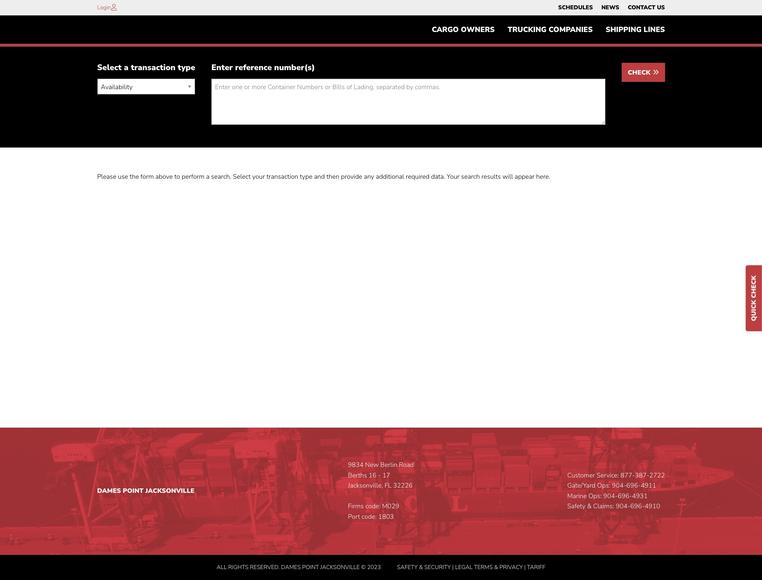Task type: vqa. For each thing, say whether or not it's contained in the screenshot.
POINT
yes



Task type: locate. For each thing, give the bounding box(es) containing it.
Enter reference number(s) text field
[[212, 79, 606, 125]]

16
[[369, 472, 377, 481]]

904- right claims:
[[616, 503, 631, 512]]

safety
[[568, 503, 586, 512], [397, 564, 418, 572]]

security
[[425, 564, 451, 572]]

9834 new berlin road berths 16 - 17 jacksonville, fl 32226
[[348, 461, 414, 491]]

4931
[[633, 492, 648, 501]]

a
[[124, 62, 129, 73], [206, 173, 210, 182]]

& inside customer service: 877-387-2722 gate/yard ops: 904-696-4911 marine ops: 904-696-4931 safety & claims: 904-696-4910
[[588, 503, 592, 512]]

ops: up claims:
[[589, 492, 602, 501]]

contact us
[[628, 4, 666, 11]]

1 horizontal spatial type
[[300, 173, 313, 182]]

type left enter
[[178, 62, 195, 73]]

lines
[[644, 25, 666, 35]]

all
[[217, 564, 227, 572]]

2 vertical spatial 904-
[[616, 503, 631, 512]]

safety inside customer service: 877-387-2722 gate/yard ops: 904-696-4911 marine ops: 904-696-4931 safety & claims: 904-696-4910
[[568, 503, 586, 512]]

1 horizontal spatial check
[[750, 276, 759, 298]]

& left claims:
[[588, 503, 592, 512]]

1 vertical spatial menu bar
[[426, 22, 672, 38]]

1 vertical spatial a
[[206, 173, 210, 182]]

0 vertical spatial menu bar
[[554, 2, 670, 13]]

696-
[[627, 482, 641, 491], [618, 492, 633, 501], [631, 503, 645, 512]]

safety left 'security'
[[397, 564, 418, 572]]

|
[[453, 564, 454, 572], [525, 564, 526, 572]]

9834
[[348, 461, 364, 470]]

0 vertical spatial point
[[123, 487, 144, 496]]

877-
[[621, 472, 636, 481]]

new
[[366, 461, 379, 470]]

1 vertical spatial dames
[[281, 564, 301, 572]]

transaction
[[131, 62, 176, 73], [267, 173, 298, 182]]

trucking companies link
[[502, 22, 600, 38]]

1 horizontal spatial &
[[495, 564, 499, 572]]

1 horizontal spatial a
[[206, 173, 210, 182]]

your
[[447, 173, 460, 182]]

1 vertical spatial point
[[302, 564, 319, 572]]

2 horizontal spatial &
[[588, 503, 592, 512]]

firms code:  m029 port code:  1803
[[348, 503, 400, 522]]

menu bar up shipping on the top right of page
[[554, 2, 670, 13]]

shipping lines
[[606, 25, 666, 35]]

1 vertical spatial type
[[300, 173, 313, 182]]

enter
[[212, 62, 233, 73]]

reference
[[235, 62, 272, 73]]

to
[[175, 173, 180, 182]]

angle double right image
[[653, 69, 660, 76]]

safety down marine
[[568, 503, 586, 512]]

0 horizontal spatial jacksonville
[[146, 487, 195, 496]]

& right the terms
[[495, 564, 499, 572]]

code: up 1803
[[366, 503, 381, 512]]

data.
[[432, 173, 446, 182]]

1 horizontal spatial safety
[[568, 503, 586, 512]]

jacksonville
[[146, 487, 195, 496], [321, 564, 360, 572]]

type left the and on the top
[[300, 173, 313, 182]]

&
[[588, 503, 592, 512], [419, 564, 423, 572], [495, 564, 499, 572]]

0 vertical spatial transaction
[[131, 62, 176, 73]]

required
[[406, 173, 430, 182]]

0 vertical spatial safety
[[568, 503, 586, 512]]

ops: down service:
[[598, 482, 611, 491]]

904-
[[613, 482, 627, 491], [604, 492, 618, 501], [616, 503, 631, 512]]

1 horizontal spatial jacksonville
[[321, 564, 360, 572]]

footer
[[0, 428, 763, 581]]

code: right 'port'
[[362, 513, 377, 522]]

fl
[[385, 482, 392, 491]]

0 vertical spatial type
[[178, 62, 195, 73]]

& left 'security'
[[419, 564, 423, 572]]

port
[[348, 513, 360, 522]]

0 horizontal spatial safety
[[397, 564, 418, 572]]

berths
[[348, 472, 367, 481]]

menu bar down "schedules" link
[[426, 22, 672, 38]]

1 vertical spatial 904-
[[604, 492, 618, 501]]

0 horizontal spatial |
[[453, 564, 454, 572]]

select
[[97, 62, 122, 73], [233, 173, 251, 182]]

0 vertical spatial check
[[628, 68, 653, 77]]

m029
[[382, 503, 400, 512]]

0 vertical spatial code:
[[366, 503, 381, 512]]

menu bar
[[554, 2, 670, 13], [426, 22, 672, 38]]

| left legal
[[453, 564, 454, 572]]

0 horizontal spatial &
[[419, 564, 423, 572]]

reserved.
[[250, 564, 280, 572]]

2 | from the left
[[525, 564, 526, 572]]

1 horizontal spatial |
[[525, 564, 526, 572]]

1 horizontal spatial select
[[233, 173, 251, 182]]

0 horizontal spatial select
[[97, 62, 122, 73]]

ops:
[[598, 482, 611, 491], [589, 492, 602, 501]]

0 vertical spatial dames
[[97, 487, 121, 496]]

service:
[[597, 472, 620, 481]]

marine
[[568, 492, 587, 501]]

1 vertical spatial transaction
[[267, 173, 298, 182]]

17
[[383, 472, 391, 481]]

| left tariff link
[[525, 564, 526, 572]]

trucking
[[508, 25, 547, 35]]

cargo
[[432, 25, 459, 35]]

0 horizontal spatial check
[[628, 68, 653, 77]]

cargo owners link
[[426, 22, 502, 38]]

will
[[503, 173, 514, 182]]

berlin
[[381, 461, 398, 470]]

387-
[[636, 472, 650, 481]]

check inside button
[[628, 68, 653, 77]]

1 vertical spatial safety
[[397, 564, 418, 572]]

904- up claims:
[[604, 492, 618, 501]]

904- down 877-
[[613, 482, 627, 491]]

customer service: 877-387-2722 gate/yard ops: 904-696-4911 marine ops: 904-696-4931 safety & claims: 904-696-4910
[[568, 472, 666, 512]]

2722
[[650, 472, 666, 481]]

0 horizontal spatial point
[[123, 487, 144, 496]]

code:
[[366, 503, 381, 512], [362, 513, 377, 522]]

news
[[602, 4, 620, 11]]

0 vertical spatial 696-
[[627, 482, 641, 491]]

legal
[[456, 564, 473, 572]]

1 horizontal spatial point
[[302, 564, 319, 572]]

0 vertical spatial a
[[124, 62, 129, 73]]

type
[[178, 62, 195, 73], [300, 173, 313, 182]]

0 horizontal spatial type
[[178, 62, 195, 73]]

0 horizontal spatial a
[[124, 62, 129, 73]]

legal terms & privacy link
[[456, 564, 523, 572]]

safety & security | legal terms & privacy | tariff
[[397, 564, 546, 572]]

0 horizontal spatial transaction
[[131, 62, 176, 73]]

0 vertical spatial ops:
[[598, 482, 611, 491]]

point
[[123, 487, 144, 496], [302, 564, 319, 572]]

1 horizontal spatial dames
[[281, 564, 301, 572]]



Task type: describe. For each thing, give the bounding box(es) containing it.
appear
[[515, 173, 535, 182]]

firms
[[348, 503, 364, 512]]

dames point jacksonville
[[97, 487, 195, 496]]

all rights reserved. dames point jacksonville © 2023
[[217, 564, 381, 572]]

the
[[130, 173, 139, 182]]

user image
[[111, 4, 117, 11]]

2 vertical spatial 696-
[[631, 503, 645, 512]]

search
[[462, 173, 480, 182]]

use
[[118, 173, 128, 182]]

footer containing 9834 new berlin road
[[0, 428, 763, 581]]

privacy
[[500, 564, 523, 572]]

1 vertical spatial check
[[750, 276, 759, 298]]

32226
[[394, 482, 413, 491]]

gate/yard
[[568, 482, 596, 491]]

then
[[327, 173, 340, 182]]

1 horizontal spatial transaction
[[267, 173, 298, 182]]

terms
[[475, 564, 493, 572]]

2023
[[368, 564, 381, 572]]

menu bar containing cargo owners
[[426, 22, 672, 38]]

results
[[482, 173, 501, 182]]

quick
[[750, 300, 759, 321]]

provide
[[341, 173, 363, 182]]

quick check
[[750, 276, 759, 321]]

owners
[[461, 25, 495, 35]]

customer
[[568, 472, 596, 481]]

1803
[[379, 513, 394, 522]]

trucking companies
[[508, 25, 593, 35]]

claims:
[[594, 503, 615, 512]]

-
[[378, 472, 381, 481]]

login link
[[97, 4, 111, 11]]

your
[[253, 173, 265, 182]]

1 vertical spatial 696-
[[618, 492, 633, 501]]

contact us link
[[628, 2, 666, 13]]

4911
[[641, 482, 657, 491]]

1 vertical spatial code:
[[362, 513, 377, 522]]

1 vertical spatial ops:
[[589, 492, 602, 501]]

please
[[97, 173, 116, 182]]

safety & security link
[[397, 564, 451, 572]]

any
[[364, 173, 375, 182]]

login
[[97, 4, 111, 11]]

enter reference number(s)
[[212, 62, 315, 73]]

road
[[399, 461, 414, 470]]

cargo owners
[[432, 25, 495, 35]]

0 vertical spatial jacksonville
[[146, 487, 195, 496]]

1 vertical spatial jacksonville
[[321, 564, 360, 572]]

contact
[[628, 4, 656, 11]]

jacksonville,
[[348, 482, 383, 491]]

us
[[658, 4, 666, 11]]

tariff
[[528, 564, 546, 572]]

0 horizontal spatial dames
[[97, 487, 121, 496]]

and
[[314, 173, 325, 182]]

perform
[[182, 173, 205, 182]]

number(s)
[[274, 62, 315, 73]]

4910
[[645, 503, 661, 512]]

rights
[[228, 564, 249, 572]]

additional
[[376, 173, 405, 182]]

tariff link
[[528, 564, 546, 572]]

1 | from the left
[[453, 564, 454, 572]]

0 vertical spatial select
[[97, 62, 122, 73]]

1 vertical spatial select
[[233, 173, 251, 182]]

schedules
[[559, 4, 594, 11]]

please use the form above to perform a search. select your transaction type and then provide any additional required data. your search results will appear here.
[[97, 173, 551, 182]]

menu bar containing schedules
[[554, 2, 670, 13]]

select a transaction type
[[97, 62, 195, 73]]

schedules link
[[559, 2, 594, 13]]

companies
[[549, 25, 593, 35]]

above
[[156, 173, 173, 182]]

0 vertical spatial 904-
[[613, 482, 627, 491]]

quick check link
[[747, 266, 763, 332]]

shipping
[[606, 25, 642, 35]]

form
[[141, 173, 154, 182]]

search.
[[211, 173, 231, 182]]

©
[[362, 564, 366, 572]]

news link
[[602, 2, 620, 13]]

check button
[[622, 63, 666, 82]]

shipping lines link
[[600, 22, 672, 38]]

here.
[[537, 173, 551, 182]]



